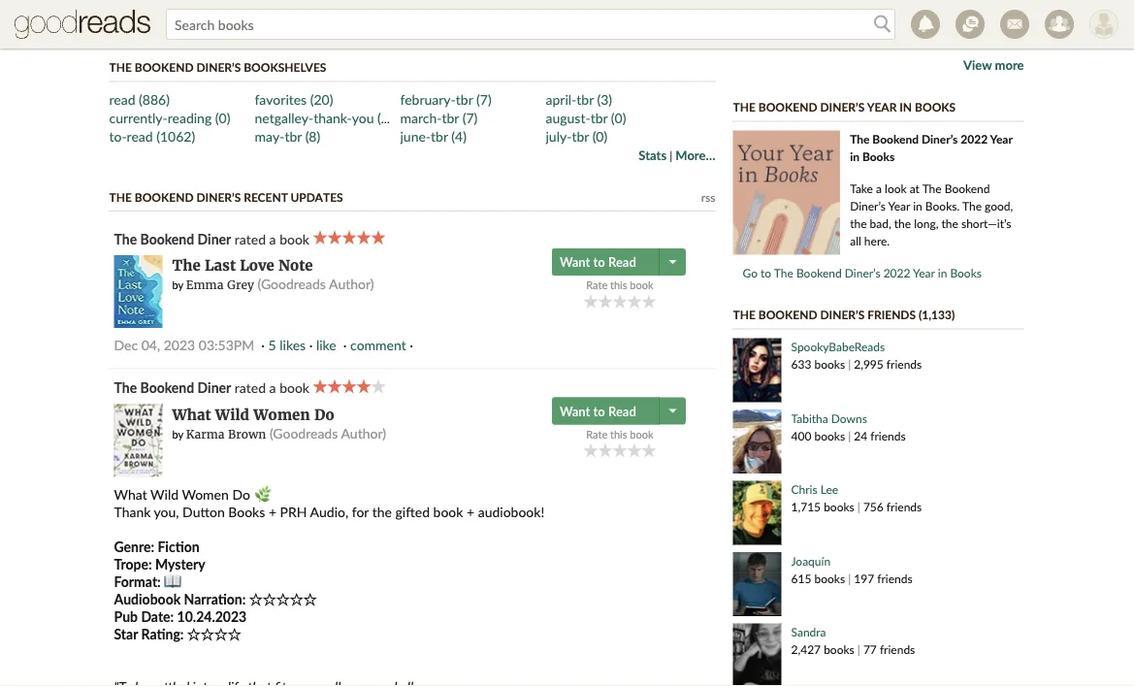 Task type: describe. For each thing, give the bounding box(es) containing it.
a inside take a look at the bookend diner's year in books. the good, the bad, the long, the short—it's all here.
[[877, 182, 882, 196]]

want to read for do
[[560, 403, 637, 419]]

(4)
[[452, 128, 467, 145]]

rated for love
[[235, 231, 266, 247]]

favorites‎               (20) netgalley-thank-you‎               (10) may-tbr‎               (8)
[[255, 91, 401, 145]]

lee
[[821, 482, 839, 497]]

diner's for 2022
[[922, 132, 959, 146]]

author) for the last love note
[[329, 276, 374, 292]]

notifications image
[[912, 10, 941, 39]]

(3)
[[598, 91, 613, 108]]

thank
[[114, 503, 151, 520]]

stats link
[[639, 147, 667, 163]]

bookend inside take a look at the bookend diner's year in books. the good, the bad, the long, the short—it's all here.
[[945, 182, 991, 196]]

last
[[205, 256, 236, 275]]

trope:
[[114, 556, 152, 572]]

books for joaquín
[[815, 571, 846, 585]]

the bookend diner's 2022 year in books
[[851, 132, 1013, 164]]

what for what wild women do by karma brown (goodreads author)
[[172, 405, 211, 424]]

genre: fiction trope: mystery format: 📖 audiobook narration: ☆☆☆☆☆ pub date: 10.24.2023 star rating: ☆☆☆☆
[[114, 538, 317, 642]]

615
[[792, 571, 812, 585]]

take a look at the bookend diner's year in books. the good, the bad, the long, the short—it's all here.
[[851, 182, 1014, 248]]

sandra
[[792, 625, 827, 639]]

rating:
[[141, 626, 184, 642]]

the bookend diner link for the last love note
[[114, 231, 231, 247]]

the bookend diner link for what wild women do
[[114, 380, 231, 396]]

diner for last
[[198, 231, 231, 247]]

the down challenge
[[733, 100, 756, 114]]

what wild women do 🌿 thank you, dutton books + prh audio, for the gifted book + audiobook!
[[114, 486, 545, 520]]

karma
[[186, 427, 225, 442]]

bookend up the bookend diner's friends (1,133) link
[[797, 266, 842, 280]]

february-tbr‎               (7) march-tbr‎               (7) june-tbr‎               (4)
[[400, 91, 492, 145]]

the right go
[[775, 266, 794, 280]]

friends inside 'chris lee 1,715 books | 756 friends'
[[887, 500, 923, 514]]

my books link
[[417, 0, 543, 49]]

| inside sandra 2,427 books | 77 friends
[[858, 643, 861, 657]]

the up read‎               (886) link
[[109, 60, 132, 74]]

pub
[[114, 608, 138, 625]]

august-
[[546, 110, 591, 126]]

firefly lane by kristin hannah image
[[388, 0, 437, 7]]

april-
[[546, 91, 577, 108]]

thank-
[[314, 110, 352, 126]]

rate this book for do
[[587, 428, 654, 441]]

diner for wild
[[198, 380, 231, 396]]

the bookend diner's bookshelves
[[109, 60, 327, 74]]

joaquín 615 books | 197 friends
[[792, 554, 913, 585]]

home link
[[317, 0, 417, 49]]

note
[[279, 256, 313, 275]]

want for the last love note
[[560, 254, 591, 270]]

the lincoln lawyer by michael connelly image
[[337, 0, 385, 7]]

diner's for bookshelves
[[197, 60, 241, 74]]

more
[[996, 57, 1025, 73]]

date:
[[141, 608, 174, 625]]

reading‎
[[168, 110, 212, 126]]

brown
[[228, 427, 266, 442]]

books up (1,133)
[[951, 266, 982, 280]]

books up the "view more"
[[936, 22, 971, 38]]

tbr‎ inside favorites‎               (20) netgalley-thank-you‎               (10) may-tbr‎               (8)
[[285, 128, 302, 145]]

harry potter and the order of the phoenix by j.k. rowling image
[[646, 0, 695, 7]]

like link
[[316, 337, 337, 353]]

24
[[855, 429, 868, 443]]

voyager by diana gabaldon image
[[234, 0, 282, 7]]

the bookend diner's year in books
[[733, 100, 956, 114]]

my
[[446, 15, 468, 33]]

women for what wild women do by karma brown (goodreads author)
[[254, 405, 310, 424]]

sandra 2,427 books | 77 friends
[[792, 625, 916, 657]]

1,715
[[792, 500, 821, 514]]

04,
[[141, 337, 160, 353]]

to-
[[109, 128, 127, 145]]

this for what wild women do
[[611, 428, 628, 441]]

diner's for friends
[[821, 308, 865, 322]]

rss link
[[702, 190, 716, 204]]

emma grey link
[[186, 278, 254, 293]]

the down dec
[[114, 380, 137, 396]]

karma brown link
[[186, 427, 266, 442]]

friends for sandra 2,427 books | 77 friends
[[880, 643, 916, 657]]

mystery
[[155, 556, 206, 572]]

4 · from the left
[[410, 337, 414, 353]]

the lovely bones by alice sebold image
[[285, 0, 334, 7]]

the bookend diner's year in books link
[[733, 100, 956, 114]]

read for the last love note
[[609, 254, 637, 270]]

view books link
[[855, 16, 1020, 45]]

friends for spookybabereads 633 books | 2,995 friends
[[887, 357, 923, 371]]

1 horizontal spatial (0)
[[593, 128, 608, 145]]

february-tbr‎               (7) link
[[400, 91, 492, 108]]

year up (1,133)
[[914, 266, 936, 280]]

what for what wild women do 🌿 thank you, dutton books + prh audio, for the gifted book + audiobook!
[[114, 486, 147, 502]]

women for what wild women do 🌿 thank you, dutton books + prh audio, for the gifted book + audiobook!
[[182, 486, 229, 502]]

tbr‎ down the august-tbr‎               (0) link
[[572, 128, 589, 145]]

to for the last love note
[[594, 254, 606, 270]]

chris lee link
[[792, 482, 839, 497]]

here.
[[865, 234, 890, 248]]

gifted
[[396, 503, 430, 520]]

☆☆☆☆☆
[[249, 591, 317, 607]]

to for what wild women do
[[594, 403, 606, 419]]

the inside the bookend diner's 2022 year in books
[[851, 132, 870, 146]]

tbr‎ down february-tbr‎               (7) link
[[442, 110, 459, 126]]

books right the "in"
[[916, 100, 956, 114]]

the down "books."
[[942, 216, 959, 231]]

spookybabereads link
[[792, 340, 886, 354]]

dec 04, 2023 03:53pm link
[[114, 337, 255, 353]]

tbr‎ down '(3)'
[[591, 110, 608, 126]]

more…
[[676, 147, 716, 163]]

currently-reading‎               (0) link
[[109, 110, 230, 126]]

2 horizontal spatial in
[[939, 266, 948, 280]]

2023
[[164, 337, 195, 353]]

good,
[[985, 199, 1014, 213]]

you,
[[154, 503, 179, 520]]

chris lee image
[[733, 481, 782, 545]]

home
[[347, 15, 388, 33]]

2 horizontal spatial (0)
[[611, 110, 627, 126]]

year left the "in"
[[868, 100, 897, 114]]

april-tbr‎               (3) august-tbr‎               (0) july-tbr‎               (0) stats | more…
[[546, 91, 716, 163]]

the up "short—it's"
[[963, 199, 982, 213]]

year in books image
[[733, 131, 841, 255]]

chris lee 1,715 books | 756 friends
[[792, 482, 923, 514]]

1 + from the left
[[269, 503, 277, 520]]

633
[[792, 357, 812, 371]]

books for sandra
[[824, 643, 855, 657]]

in inside the bookend diner's 2022 year in books
[[851, 150, 860, 164]]

comment
[[351, 337, 407, 353]]

1 vertical spatial read‎
[[127, 128, 153, 145]]

1 · from the left
[[261, 337, 265, 353]]

2 + from the left
[[467, 503, 475, 520]]

by for the last love note
[[172, 279, 183, 292]]

the bookend diner's friends (1,133) link
[[733, 308, 956, 322]]

tabitha
[[792, 411, 829, 425]]

☆☆☆☆
[[187, 626, 242, 642]]

go to the bookend diner's 2022 year in books link
[[743, 266, 982, 280]]

10.24.2023
[[177, 608, 247, 625]]

diner's for year
[[821, 100, 865, 114]]

bad,
[[870, 216, 892, 231]]

a for do
[[269, 380, 276, 396]]

stats
[[639, 147, 667, 163]]

the inside "the last love note by emma grey (goodreads author)"
[[172, 256, 201, 275]]

2,427
[[792, 643, 821, 657]]

want for what wild women do
[[560, 403, 591, 419]]

the bookend diner's recent updates
[[109, 190, 343, 204]]

756
[[864, 500, 884, 514]]

downs
[[832, 411, 868, 425]]

view more link
[[964, 57, 1025, 73]]

5
[[268, 337, 276, 353]]

the up the last love note by emma grey "image"
[[114, 231, 137, 247]]

my group discussions image
[[956, 10, 985, 39]]

(goodreads for do
[[270, 425, 338, 441]]

want to read for note
[[560, 254, 637, 270]]

joaquín
[[792, 554, 831, 568]]

rate for the last love note
[[587, 279, 608, 292]]

june-
[[400, 128, 431, 145]]

tbr‎ up "march-tbr‎               (7)" link
[[456, 91, 473, 108]]



Task type: vqa. For each thing, say whether or not it's contained in the screenshot.


Task type: locate. For each thing, give the bounding box(es) containing it.
author)
[[329, 276, 374, 292], [341, 425, 386, 441]]

in up take
[[851, 150, 860, 164]]

0 horizontal spatial wild
[[151, 486, 179, 502]]

wild inside what wild women do by karma brown (goodreads author)
[[215, 405, 250, 424]]

(0) down the august-tbr‎               (0) link
[[593, 128, 608, 145]]

3 · from the left
[[344, 337, 347, 353]]

0 vertical spatial the bookend diner rated a book
[[114, 231, 313, 247]]

wild inside what wild women do 🌿 thank you, dutton books + prh audio, for the gifted book + audiobook!
[[151, 486, 179, 502]]

0 vertical spatial read‎
[[109, 91, 135, 108]]

0 vertical spatial rate
[[587, 279, 608, 292]]

may-tbr‎               (8) link
[[255, 128, 321, 145]]

audiobook
[[114, 591, 181, 607]]

1 horizontal spatial do
[[314, 405, 334, 424]]

view for view more
[[964, 57, 993, 73]]

look
[[885, 182, 907, 196]]

menu containing home
[[317, 0, 817, 49]]

view inside view books link
[[904, 22, 933, 38]]

1 vertical spatial rated
[[235, 380, 266, 396]]

| inside the spookybabereads 633 books | 2,995 friends
[[849, 357, 852, 371]]

0 vertical spatial this
[[611, 279, 628, 292]]

Search books text field
[[166, 9, 896, 40]]

0 horizontal spatial what
[[114, 486, 147, 502]]

(goodreads down what wild women do link
[[270, 425, 338, 441]]

1 vertical spatial want
[[560, 403, 591, 419]]

women up brown
[[254, 405, 310, 424]]

bookend down the "in"
[[873, 132, 919, 146]]

this
[[611, 279, 628, 292], [611, 428, 628, 441]]

in
[[900, 100, 913, 114]]

author) for what wild women do
[[341, 425, 386, 441]]

2022 up good, at right
[[961, 132, 988, 146]]

0 vertical spatial (goodreads
[[258, 276, 326, 292]]

· right like link
[[344, 337, 347, 353]]

1 vertical spatial view
[[964, 57, 993, 73]]

friends inside joaquín 615 books | 197 friends
[[878, 571, 913, 585]]

1 the bookend diner link from the top
[[114, 231, 231, 247]]

| right stats link
[[670, 148, 673, 162]]

friends right 756
[[887, 500, 923, 514]]

diner's inside take a look at the bookend diner's year in books. the good, the bad, the long, the short—it's all here.
[[851, 199, 886, 213]]

bookend
[[135, 60, 194, 74], [759, 100, 818, 114], [873, 132, 919, 146], [945, 182, 991, 196], [135, 190, 194, 204], [140, 231, 194, 247], [797, 266, 842, 280], [759, 308, 818, 322], [140, 380, 194, 396]]

rate for what wild women do
[[587, 428, 608, 441]]

friends
[[868, 308, 917, 322]]

july-tbr‎               (0) link
[[546, 128, 608, 145]]

rated up 'love'
[[235, 231, 266, 247]]

books inside tabitha downs 400 books | 24 friends
[[815, 429, 846, 443]]

the hunger games by suzanne collins image
[[594, 0, 643, 7]]

updates
[[291, 190, 343, 204]]

like
[[316, 337, 337, 353]]

the bookend diner link up last
[[114, 231, 231, 247]]

year
[[868, 100, 897, 114], [991, 132, 1013, 146], [889, 199, 911, 213], [914, 266, 936, 280]]

1 vertical spatial do
[[232, 486, 250, 502]]

diner's up spookybabereads link
[[821, 308, 865, 322]]

books up take
[[863, 150, 895, 164]]

books down lee
[[824, 500, 855, 514]]

friends right 197
[[878, 571, 913, 585]]

1 vertical spatial want to read
[[560, 403, 637, 419]]

the bookend diner rated a book down '03:53pm'
[[114, 380, 313, 396]]

(1062)
[[156, 128, 195, 145]]

1 the bookend diner rated a book from the top
[[114, 231, 313, 247]]

view
[[904, 22, 933, 38], [964, 57, 993, 73]]

books
[[472, 15, 514, 33], [936, 22, 971, 38], [916, 100, 956, 114], [863, 150, 895, 164], [951, 266, 982, 280], [228, 503, 265, 520]]

Search for books to add to your shelves search field
[[166, 9, 896, 40]]

bookend down "2023"
[[140, 380, 194, 396]]

1 vertical spatial the bookend diner rated a book
[[114, 380, 313, 396]]

0 vertical spatial rate this book
[[587, 279, 654, 292]]

recent
[[244, 190, 288, 204]]

february-
[[400, 91, 456, 108]]

0 vertical spatial want
[[560, 254, 591, 270]]

2 the bookend diner link from the top
[[114, 380, 231, 396]]

tbr‎ down "march-tbr‎               (7)" link
[[431, 128, 448, 145]]

tabitha downs link
[[792, 411, 868, 425]]

(7) up "march-tbr‎               (7)" link
[[477, 91, 492, 108]]

friends right 24
[[871, 429, 906, 443]]

tbr‎ left (8)
[[285, 128, 302, 145]]

tuesdays with morrie by mitch albom image
[[440, 0, 488, 7]]

1 vertical spatial women
[[182, 486, 229, 502]]

(0) inside read‎               (886) currently-reading‎               (0) to-read‎               (1062)
[[215, 110, 230, 126]]

1 vertical spatial wild
[[151, 486, 179, 502]]

0 vertical spatial by
[[172, 279, 183, 292]]

women
[[254, 405, 310, 424], [182, 486, 229, 502]]

2 vertical spatial in
[[939, 266, 948, 280]]

0 horizontal spatial in
[[851, 150, 860, 164]]

| left 197
[[849, 571, 852, 585]]

·
[[261, 337, 265, 353], [309, 337, 313, 353], [344, 337, 347, 353], [410, 337, 414, 353]]

sharp objects by gillian flynn image
[[131, 0, 179, 7]]

0 horizontal spatial 2022
[[884, 266, 911, 280]]

0 horizontal spatial do
[[232, 486, 250, 502]]

bookend up "books."
[[945, 182, 991, 196]]

friends inside the spookybabereads 633 books | 2,995 friends
[[887, 357, 923, 371]]

diner's down "all" at the top
[[845, 266, 881, 280]]

the last love note by emma grey image
[[114, 255, 163, 328]]

400
[[792, 429, 812, 443]]

my books
[[446, 15, 514, 33]]

1 horizontal spatial wild
[[215, 405, 250, 424]]

favorites‎
[[255, 91, 307, 108]]

2 rate this book from the top
[[587, 428, 654, 441]]

books inside menu
[[472, 15, 514, 33]]

a up 'love'
[[269, 231, 276, 247]]

2,995
[[855, 357, 884, 371]]

0 horizontal spatial +
[[269, 503, 277, 520]]

1 diner from the top
[[198, 231, 231, 247]]

1 want to read button from the top
[[552, 249, 662, 276]]

july-
[[546, 128, 572, 145]]

2 the bookend diner rated a book from the top
[[114, 380, 313, 396]]

love
[[240, 256, 275, 275]]

friends inside sandra 2,427 books | 77 friends
[[880, 643, 916, 657]]

dutton
[[183, 503, 225, 520]]

0 vertical spatial what
[[172, 405, 211, 424]]

bookshelves
[[244, 60, 327, 74]]

author) inside what wild women do by karma brown (goodreads author)
[[341, 425, 386, 441]]

0 vertical spatial wild
[[215, 405, 250, 424]]

1 vertical spatial diner
[[198, 380, 231, 396]]

joaquín image
[[733, 552, 782, 616]]

the down the bookend diner's year in books link
[[851, 132, 870, 146]]

author) inside "the last love note by emma grey (goodreads author)"
[[329, 276, 374, 292]]

the bookend diner rated a book up last
[[114, 231, 313, 247]]

(goodreads down note
[[258, 276, 326, 292]]

book
[[280, 231, 310, 247], [630, 279, 654, 292], [280, 380, 310, 396], [630, 428, 654, 441], [434, 503, 463, 520]]

bookend up (886)
[[135, 60, 194, 74]]

grey
[[227, 278, 254, 293]]

looking for alaska by john green image
[[182, 0, 231, 7]]

0 vertical spatial in
[[851, 150, 860, 164]]

1 want from the top
[[560, 254, 591, 270]]

emma
[[186, 278, 224, 293]]

+ left prh
[[269, 503, 277, 520]]

by left 'karma'
[[172, 428, 183, 441]]

netgalley-thank-you‎               (10) link
[[255, 110, 401, 126]]

women up dutton on the bottom of page
[[182, 486, 229, 502]]

0 vertical spatial read
[[609, 254, 637, 270]]

books down joaquín link
[[815, 571, 846, 585]]

the bookend diner link down "2023"
[[114, 380, 231, 396]]

1 rate this book from the top
[[587, 279, 654, 292]]

1 vertical spatial in
[[914, 199, 923, 213]]

(0) right reading‎
[[215, 110, 230, 126]]

women inside what wild women do 🌿 thank you, dutton books + prh audio, for the gifted book + audiobook!
[[182, 486, 229, 502]]

the down go
[[733, 308, 756, 322]]

view books
[[904, 22, 971, 38]]

what inside what wild women do 🌿 thank you, dutton books + prh audio, for the gifted book + audiobook!
[[114, 486, 147, 502]]

1 vertical spatial want to read button
[[552, 398, 662, 425]]

what up 'karma'
[[172, 405, 211, 424]]

year down look
[[889, 199, 911, 213]]

want to read button for the last love note
[[552, 249, 662, 276]]

| left 2,995
[[849, 357, 852, 371]]

august-tbr‎               (0) link
[[546, 110, 627, 126]]

rss
[[702, 190, 716, 204]]

(7)
[[477, 91, 492, 108], [463, 110, 478, 126]]

2 want from the top
[[560, 403, 591, 419]]

1 vertical spatial the bookend diner link
[[114, 380, 231, 396]]

77
[[864, 643, 877, 657]]

(7) up (4)
[[463, 110, 478, 126]]

0 horizontal spatial (0)
[[215, 110, 230, 126]]

1 horizontal spatial 2022
[[961, 132, 988, 146]]

you‎
[[352, 110, 374, 126]]

books inside 'chris lee 1,715 books | 756 friends'
[[824, 500, 855, 514]]

rate
[[587, 279, 608, 292], [587, 428, 608, 441]]

outlander by diana gabaldon image
[[543, 0, 591, 7]]

| inside april-tbr‎               (3) august-tbr‎               (0) july-tbr‎               (0) stats | more…
[[670, 148, 673, 162]]

1 vertical spatial (goodreads
[[270, 425, 338, 441]]

in down at
[[914, 199, 923, 213]]

challenge
[[742, 15, 832, 34]]

read‎ up currently-
[[109, 91, 135, 108]]

by for what wild women do
[[172, 428, 183, 441]]

bookend up emma
[[140, 231, 194, 247]]

diner's left recent
[[197, 190, 241, 204]]

1 horizontal spatial what
[[172, 405, 211, 424]]

bookend inside the bookend diner's 2022 year in books
[[873, 132, 919, 146]]

the
[[851, 216, 867, 231], [895, 216, 912, 231], [942, 216, 959, 231], [373, 503, 392, 520]]

friends
[[887, 357, 923, 371], [871, 429, 906, 443], [887, 500, 923, 514], [878, 571, 913, 585], [880, 643, 916, 657]]

year up good, at right
[[991, 132, 1013, 146]]

2 vertical spatial a
[[269, 380, 276, 396]]

what inside what wild women do by karma brown (goodreads author)
[[172, 405, 211, 424]]

2 want to read button from the top
[[552, 398, 662, 425]]

what up the thank
[[114, 486, 147, 502]]

tabitha downs 400 books | 24 friends
[[792, 411, 906, 443]]

short—it's
[[962, 216, 1012, 231]]

1 rate from the top
[[587, 279, 608, 292]]

june-tbr‎               (4) link
[[400, 128, 467, 145]]

1 horizontal spatial +
[[467, 503, 475, 520]]

joaquín link
[[792, 554, 831, 568]]

| left 77
[[858, 643, 861, 657]]

| inside joaquín 615 books | 197 friends
[[849, 571, 852, 585]]

(886)
[[139, 91, 170, 108]]

do inside what wild women do by karma brown (goodreads author)
[[314, 405, 334, 424]]

1 vertical spatial what
[[114, 486, 147, 502]]

women inside what wild women do by karma brown (goodreads author)
[[254, 405, 310, 424]]

view left more
[[964, 57, 993, 73]]

spookyb... image
[[733, 338, 782, 402]]

diner up last
[[198, 231, 231, 247]]

a left look
[[877, 182, 882, 196]]

books left 77
[[824, 643, 855, 657]]

tabitha... image
[[733, 410, 782, 474]]

books inside the bookend diner's 2022 year in books
[[863, 150, 895, 164]]

2 rate from the top
[[587, 428, 608, 441]]

the bookend diner's bookshelves link
[[109, 60, 327, 74]]

this for the last love note
[[611, 279, 628, 292]]

0 vertical spatial the bookend diner link
[[114, 231, 231, 247]]

197
[[855, 571, 875, 585]]

2022 inside the bookend diner's 2022 year in books
[[961, 132, 988, 146]]

2 diner from the top
[[198, 380, 231, 396]]

narration:
[[184, 591, 246, 607]]

0 vertical spatial 2022
[[961, 132, 988, 146]]

(20)
[[310, 91, 333, 108]]

1 horizontal spatial in
[[914, 199, 923, 213]]

the up "all" at the top
[[851, 216, 867, 231]]

in
[[851, 150, 860, 164], [914, 199, 923, 213], [939, 266, 948, 280]]

books inside what wild women do 🌿 thank you, dutton books + prh audio, for the gifted book + audiobook!
[[228, 503, 265, 520]]

diner's for recent
[[197, 190, 241, 204]]

view left the my group discussions image
[[904, 22, 933, 38]]

1 want to read from the top
[[560, 254, 637, 270]]

do
[[314, 405, 334, 424], [232, 486, 250, 502]]

1 vertical spatial 2022
[[884, 266, 911, 280]]

the right bad,
[[895, 216, 912, 231]]

want to read
[[560, 254, 637, 270], [560, 403, 637, 419]]

wild for what wild women do 🌿 thank you, dutton books + prh audio, for the gifted book + audiobook!
[[151, 486, 179, 502]]

by inside what wild women do by karma brown (goodreads author)
[[172, 428, 183, 441]]

books down 🌿
[[228, 503, 265, 520]]

do for what wild women do by karma brown (goodreads author)
[[314, 405, 334, 424]]

books inside the spookybabereads 633 books | 2,995 friends
[[815, 357, 846, 371]]

books for spookybabereads
[[815, 357, 846, 371]]

the down to- on the left of page
[[109, 190, 132, 204]]

by inside "the last love note by emma grey (goodreads author)"
[[172, 279, 183, 292]]

1 horizontal spatial women
[[254, 405, 310, 424]]

view for view books
[[904, 22, 933, 38]]

| left 756
[[858, 500, 861, 514]]

friend requests image
[[1046, 10, 1075, 39]]

audiobook!
[[478, 503, 545, 520]]

view more
[[964, 57, 1025, 73]]

march-tbr‎               (7) link
[[400, 110, 478, 126]]

1 vertical spatial (7)
[[463, 110, 478, 126]]

· left like
[[309, 337, 313, 353]]

wild up you,
[[151, 486, 179, 502]]

diner
[[198, 231, 231, 247], [198, 380, 231, 396]]

1 rated from the top
[[235, 231, 266, 247]]

what wild women do by karma brown image
[[114, 404, 163, 477]]

diner's left the "in"
[[821, 100, 865, 114]]

0 vertical spatial a
[[877, 182, 882, 196]]

author) up like
[[329, 276, 374, 292]]

a for note
[[269, 231, 276, 247]]

read‎ down currently-
[[127, 128, 153, 145]]

books inside joaquín 615 books | 197 friends
[[815, 571, 846, 585]]

2 want to read from the top
[[560, 403, 637, 419]]

currently-
[[109, 110, 168, 126]]

friends right 77
[[880, 643, 916, 657]]

dec 04, 2023 03:53pm · 5 likes · like · comment ·
[[114, 337, 417, 353]]

the right for at bottom
[[373, 503, 392, 520]]

bob builder image
[[1090, 10, 1119, 39]]

| left 24
[[849, 429, 852, 443]]

0 vertical spatial want to read
[[560, 254, 637, 270]]

to-read‎               (1062) link
[[109, 128, 195, 145]]

books inside sandra 2,427 books | 77 friends
[[824, 643, 855, 657]]

2 this from the top
[[611, 428, 628, 441]]

author) up what wild women do 🌿 thank you, dutton books + prh audio, for the gifted book + audiobook!
[[341, 425, 386, 441]]

1 read from the top
[[609, 254, 637, 270]]

1 vertical spatial rate this book
[[587, 428, 654, 441]]

book inside what wild women do 🌿 thank you, dutton books + prh audio, for the gifted book + audiobook!
[[434, 503, 463, 520]]

(0) down '(3)'
[[611, 110, 627, 126]]

0 vertical spatial rated
[[235, 231, 266, 247]]

0 vertical spatial want to read button
[[552, 249, 662, 276]]

books down tabitha downs link on the bottom
[[815, 429, 846, 443]]

5 likes link
[[268, 337, 306, 353]]

the right at
[[923, 182, 942, 196]]

tbr‎ up the august-tbr‎               (0) link
[[577, 91, 594, 108]]

2 rated from the top
[[235, 380, 266, 396]]

rate this book for note
[[587, 279, 654, 292]]

(goodreads inside what wild women do by karma brown (goodreads author)
[[270, 425, 338, 441]]

rated for women
[[235, 380, 266, 396]]

do inside what wild women do 🌿 thank you, dutton books + prh audio, for the gifted book + audiobook!
[[232, 486, 250, 502]]

do down like link
[[314, 405, 334, 424]]

bookend down challenge
[[759, 100, 818, 114]]

the bookend diner rated a book for last
[[114, 231, 313, 247]]

read‎               (886) link
[[109, 91, 170, 108]]

the bookend diner rated a book
[[114, 231, 313, 247], [114, 380, 313, 396]]

the bookend diner rated a book for wild
[[114, 380, 313, 396]]

a
[[877, 182, 882, 196], [269, 231, 276, 247], [269, 380, 276, 396]]

1 this from the top
[[611, 279, 628, 292]]

0 horizontal spatial view
[[904, 22, 933, 38]]

inbox image
[[1001, 10, 1030, 39]]

friends inside tabitha downs 400 books | 24 friends
[[871, 429, 906, 443]]

0 horizontal spatial women
[[182, 486, 229, 502]]

the inside what wild women do 🌿 thank you, dutton books + prh audio, for the gifted book + audiobook!
[[373, 503, 392, 520]]

2 · from the left
[[309, 337, 313, 353]]

1 vertical spatial author)
[[341, 425, 386, 441]]

(goodreads inside "the last love note by emma grey (goodreads author)"
[[258, 276, 326, 292]]

0 vertical spatial diner
[[198, 231, 231, 247]]

in inside take a look at the bookend diner's year in books. the good, the bad, the long, the short—it's all here.
[[914, 199, 923, 213]]

what wild women do by karma brown (goodreads author)
[[172, 405, 386, 442]]

year inside the bookend diner's 2022 year in books
[[991, 132, 1013, 146]]

1 vertical spatial this
[[611, 428, 628, 441]]

sandra image
[[733, 624, 782, 686]]

diner down '03:53pm'
[[198, 380, 231, 396]]

the up emma
[[172, 256, 201, 275]]

🌿
[[254, 486, 267, 502]]

0 vertical spatial do
[[314, 405, 334, 424]]

2 by from the top
[[172, 428, 183, 441]]

do left 🌿
[[232, 486, 250, 502]]

friends right 2,995
[[887, 357, 923, 371]]

| inside 'chris lee 1,715 books | 756 friends'
[[858, 500, 861, 514]]

by left emma
[[172, 279, 183, 292]]

diner's inside the bookend diner's 2022 year in books
[[922, 132, 959, 146]]

books down spookybabereads
[[815, 357, 846, 371]]

star
[[114, 626, 138, 642]]

1 by from the top
[[172, 279, 183, 292]]

1 vertical spatial a
[[269, 231, 276, 247]]

rated up what wild women do link
[[235, 380, 266, 396]]

read for what wild women do
[[609, 403, 637, 419]]

books down harry potter and the prisoner of azkaban by j.k. rowling image
[[472, 15, 514, 33]]

friends for joaquín 615 books | 197 friends
[[878, 571, 913, 585]]

2022 down here.
[[884, 266, 911, 280]]

want to read button for what wild women do
[[552, 398, 662, 425]]

diner's down take
[[851, 199, 886, 213]]

bookend down (1062)
[[135, 190, 194, 204]]

0 vertical spatial (7)
[[477, 91, 492, 108]]

diner's up reading‎
[[197, 60, 241, 74]]

menu
[[317, 0, 817, 49]]

harry potter and the prisoner of azkaban by j.k. rowling image
[[491, 0, 540, 7]]

(goodreads for note
[[258, 276, 326, 292]]

(8)
[[305, 128, 321, 145]]

2 read from the top
[[609, 403, 637, 419]]

wild for what wild women do by karma brown (goodreads author)
[[215, 405, 250, 424]]

1 horizontal spatial view
[[964, 57, 993, 73]]

1 vertical spatial by
[[172, 428, 183, 441]]

do for what wild women do 🌿 thank you, dutton books + prh audio, for the gifted book + audiobook!
[[232, 486, 250, 502]]

0 vertical spatial author)
[[329, 276, 374, 292]]

| inside tabitha downs 400 books | 24 friends
[[849, 429, 852, 443]]

0 vertical spatial women
[[254, 405, 310, 424]]

0 vertical spatial view
[[904, 22, 933, 38]]

read‎               (886) currently-reading‎               (0) to-read‎               (1062)
[[109, 91, 230, 145]]

for
[[352, 503, 369, 520]]

1 vertical spatial read
[[609, 403, 637, 419]]

at
[[910, 182, 920, 196]]

1 vertical spatial rate
[[587, 428, 608, 441]]

chris
[[792, 482, 818, 497]]

bookend up "633"
[[759, 308, 818, 322]]

in up (1,133)
[[939, 266, 948, 280]]

the bookend diner's friends (1,133)
[[733, 308, 956, 322]]

prh
[[280, 503, 307, 520]]

year inside take a look at the bookend diner's year in books. the good, the bad, the long, the short—it's all here.
[[889, 199, 911, 213]]



